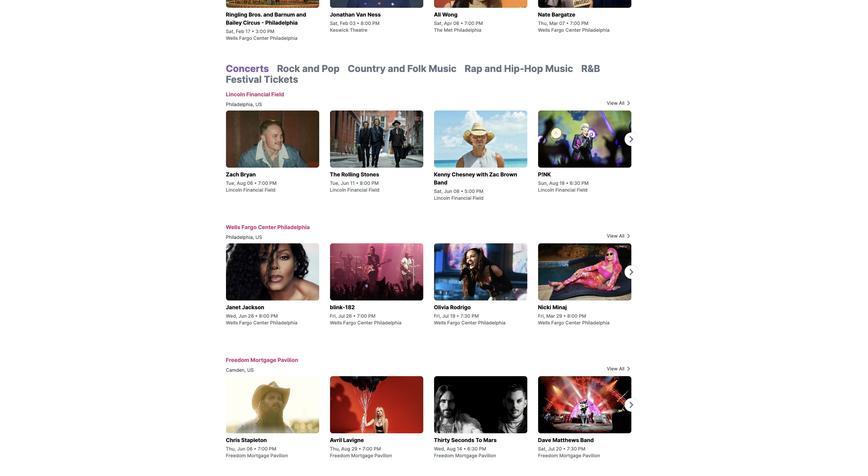 Task type: locate. For each thing, give the bounding box(es) containing it.
thu,
[[538, 20, 548, 26], [226, 446, 236, 452], [330, 446, 340, 452]]

jun inside janet jackson wed, jun 26 • 8:00 pm wells fargo center philadelphia
[[239, 313, 247, 319]]

0 vertical spatial band
[[434, 179, 448, 186]]

festival
[[226, 74, 262, 85]]

band down the kenny
[[434, 179, 448, 186]]

1 vertical spatial philadelphia, us
[[226, 234, 262, 240]]

• down stapleton
[[254, 446, 257, 452]]

freedom down avril
[[330, 453, 350, 458]]

freedom
[[226, 357, 249, 363], [226, 453, 246, 458], [330, 453, 350, 458], [434, 453, 454, 458], [538, 453, 558, 458]]

1 vertical spatial us
[[256, 234, 262, 240]]

philadelphia, us down lincoln financial field
[[226, 101, 262, 107]]

and left the folk
[[388, 63, 405, 74]]

wells inside blink-182 fri, jul 26 • 7:00 pm wells fargo center philadelphia
[[330, 320, 342, 326]]

the left met
[[434, 27, 443, 33]]

8:00 inside jonathan van ness sat, feb 03 • 8:00 pm keswick theatre
[[361, 20, 371, 26]]

lincoln inside zach bryan tue, aug 06 • 7:00 pm lincoln financial field
[[226, 187, 242, 193]]

wells inside janet jackson wed, jun 26 • 8:00 pm wells fargo center philadelphia
[[226, 320, 238, 326]]

• inside jonathan van ness sat, feb 03 • 8:00 pm keswick theatre
[[357, 20, 360, 26]]

0 vertical spatial us
[[256, 101, 262, 107]]

• right 20
[[563, 446, 566, 452]]

0 vertical spatial 6:30
[[570, 180, 581, 186]]

center inside blink-182 fri, jul 26 • 7:00 pm wells fargo center philadelphia
[[358, 320, 373, 326]]

philadelphia, down lincoln financial field
[[226, 101, 254, 107]]

0 vertical spatial view all
[[607, 100, 625, 106]]

1 vertical spatial view all
[[607, 233, 625, 239]]

freedom down 20
[[538, 453, 558, 458]]

pavilion
[[278, 357, 298, 363], [271, 453, 288, 458], [375, 453, 392, 458], [479, 453, 496, 458], [583, 453, 600, 458]]

sat, down the kenny
[[434, 188, 443, 194]]

and for rock and pop
[[302, 63, 320, 74]]

philadelphia, down wells fargo center philadelphia
[[226, 234, 254, 240]]

0 horizontal spatial the
[[330, 171, 340, 178]]

1 view all link from the top
[[564, 100, 632, 106]]

financial
[[246, 91, 270, 98], [243, 187, 263, 193], [348, 187, 368, 193], [556, 187, 576, 193], [452, 195, 472, 201]]

tue, left 11
[[330, 180, 340, 186]]

29
[[557, 313, 563, 319], [352, 446, 358, 452]]

1 music from the left
[[429, 63, 457, 74]]

• right "08"
[[461, 188, 464, 194]]

nate
[[538, 11, 551, 18]]

ringling bros. and barnum and bailey circus - philadelphia sat, feb 17 • 3:00 pm wells fargo center philadelphia
[[226, 11, 306, 41]]

0 horizontal spatial thu,
[[226, 446, 236, 452]]

5:00
[[465, 188, 475, 194]]

1 horizontal spatial 26
[[346, 313, 352, 319]]

all for dave matthews band
[[619, 366, 625, 371]]

center inside nate bargatze thu, mar 07 • 7:00 pm wells fargo center philadelphia
[[566, 27, 581, 33]]

freedom down chris
[[226, 453, 246, 458]]

wells for olivia rodrigo
[[434, 320, 446, 326]]

financial down bryan
[[243, 187, 263, 193]]

philadelphia,
[[226, 101, 254, 107], [226, 234, 254, 240]]

tue, inside the rolling stones tue, jun 11 • 8:00 pm lincoln financial field
[[330, 180, 340, 186]]

and right the 'rap'
[[485, 63, 502, 74]]

tue, down zach
[[226, 180, 236, 186]]

thu, for avril
[[330, 446, 340, 452]]

nate bargatze thu, mar 07 • 7:00 pm wells fargo center philadelphia
[[538, 11, 610, 33]]

blink-
[[330, 304, 345, 311]]

2 horizontal spatial fri,
[[538, 313, 545, 319]]

• down bryan
[[254, 180, 257, 186]]

• inside kenny chesney with zac brown band sat, jun 08 • 5:00 pm lincoln financial field
[[461, 188, 464, 194]]

lincoln down sun,
[[538, 187, 555, 193]]

view all
[[607, 100, 625, 106], [607, 233, 625, 239], [607, 366, 625, 371]]

jul left 20
[[548, 446, 555, 452]]

1 vertical spatial 06
[[247, 180, 253, 186]]

mortgage inside "avril lavigne thu, aug 29 • 7:00 pm freedom mortgage pavilion"
[[351, 453, 373, 458]]

mar inside nate bargatze thu, mar 07 • 7:00 pm wells fargo center philadelphia
[[550, 20, 558, 26]]

mar for bargatze
[[550, 20, 558, 26]]

pm inside the dave matthews band sat, jul 20 • 7:30 pm freedom mortgage pavilion
[[578, 446, 586, 452]]

• right 17
[[252, 28, 254, 34]]

2 all from the top
[[619, 233, 625, 239]]

hop
[[524, 63, 543, 74]]

sat,
[[330, 20, 339, 26], [434, 20, 443, 26], [226, 28, 235, 34], [434, 188, 443, 194], [538, 446, 547, 452]]

lincoln inside kenny chesney with zac brown band sat, jun 08 • 5:00 pm lincoln financial field
[[434, 195, 450, 201]]

29 down minaj
[[557, 313, 563, 319]]

6:30
[[570, 180, 581, 186], [468, 446, 478, 452]]

pm inside chris stapleton thu, jun 06 • 7:00 pm freedom mortgage pavilion
[[269, 446, 276, 452]]

0 vertical spatial the
[[434, 27, 443, 33]]

country and folk music
[[348, 63, 457, 74]]

• right apr
[[461, 20, 463, 26]]

1 vertical spatial wed,
[[434, 446, 446, 452]]

0 vertical spatial view all link
[[564, 100, 632, 106]]

26 for 182
[[346, 313, 352, 319]]

2 fri, from the left
[[434, 313, 441, 319]]

0 vertical spatial philadelphia,
[[226, 101, 254, 107]]

1 fri, from the left
[[330, 313, 337, 319]]

• down minaj
[[564, 313, 566, 319]]

thu, inside nate bargatze thu, mar 07 • 7:00 pm wells fargo center philadelphia
[[538, 20, 548, 26]]

• right 07
[[567, 20, 569, 26]]

1 vertical spatial philadelphia,
[[226, 234, 254, 240]]

0 horizontal spatial fri,
[[330, 313, 337, 319]]

seconds
[[452, 437, 475, 443]]

0 horizontal spatial 7:30
[[461, 313, 471, 319]]

1 horizontal spatial 29
[[557, 313, 563, 319]]

sat, inside ringling bros. and barnum and bailey circus - philadelphia sat, feb 17 • 3:00 pm wells fargo center philadelphia
[[226, 28, 235, 34]]

us down lincoln financial field
[[256, 101, 262, 107]]

8:00
[[361, 20, 371, 26], [360, 180, 370, 186], [259, 313, 270, 319], [568, 313, 578, 319]]

music right "hop"
[[546, 63, 574, 74]]

06 for stapleton
[[247, 446, 253, 452]]

fri, inside blink-182 fri, jul 26 • 7:00 pm wells fargo center philadelphia
[[330, 313, 337, 319]]

thu, inside "avril lavigne thu, aug 29 • 7:00 pm freedom mortgage pavilion"
[[330, 446, 340, 452]]

and right the barnum at the top left
[[296, 11, 306, 18]]

• right 11
[[356, 180, 359, 186]]

center inside olivia rodrigo fri, jul 19 • 7:30 pm wells fargo center philadelphia
[[462, 320, 477, 326]]

view for p!nk
[[607, 100, 618, 106]]

• down '182'
[[353, 313, 356, 319]]

jun down chris
[[237, 446, 246, 452]]

pm inside nate bargatze thu, mar 07 • 7:00 pm wells fargo center philadelphia
[[582, 20, 589, 26]]

freedom down thirty
[[434, 453, 454, 458]]

7:00 inside ali wong sat, apr 06 • 7:00 pm the met philadelphia
[[465, 20, 475, 26]]

thu, down chris
[[226, 446, 236, 452]]

0 horizontal spatial band
[[434, 179, 448, 186]]

lincoln
[[226, 91, 245, 98], [226, 187, 242, 193], [330, 187, 346, 193], [538, 187, 555, 193], [434, 195, 450, 201]]

financial down 11
[[348, 187, 368, 193]]

mars
[[484, 437, 497, 443]]

wells inside olivia rodrigo fri, jul 19 • 7:30 pm wells fargo center philadelphia
[[434, 320, 446, 326]]

mortgage down stapleton
[[247, 453, 269, 458]]

2 view all link from the top
[[564, 233, 632, 239]]

view all link for dave matthews band
[[564, 365, 632, 372]]

• right 03
[[357, 20, 360, 26]]

fargo inside nicki minaj fri, mar 29 • 8:00 pm wells fargo center philadelphia
[[552, 320, 565, 326]]

pm
[[373, 20, 380, 26], [476, 20, 483, 26], [582, 20, 589, 26], [267, 28, 275, 34], [270, 180, 277, 186], [372, 180, 379, 186], [582, 180, 589, 186], [476, 188, 484, 194], [271, 313, 278, 319], [368, 313, 376, 319], [472, 313, 479, 319], [579, 313, 587, 319], [269, 446, 276, 452], [374, 446, 381, 452], [479, 446, 486, 452], [578, 446, 586, 452]]

26 inside blink-182 fri, jul 26 • 7:00 pm wells fargo center philadelphia
[[346, 313, 352, 319]]

1 vertical spatial view
[[607, 233, 618, 239]]

center for janet jackson
[[253, 320, 269, 326]]

1 horizontal spatial 7:30
[[567, 446, 577, 452]]

2 tue, from the left
[[330, 180, 340, 186]]

7:30 down rodrigo
[[461, 313, 471, 319]]

and
[[263, 11, 273, 18], [296, 11, 306, 18], [302, 63, 320, 74], [388, 63, 405, 74], [485, 63, 502, 74]]

wells inside nicki minaj fri, mar 29 • 8:00 pm wells fargo center philadelphia
[[538, 320, 550, 326]]

sat, down bailey
[[226, 28, 235, 34]]

26 down jackson
[[248, 313, 254, 319]]

2 horizontal spatial thu,
[[538, 20, 548, 26]]

jun left "08"
[[444, 188, 453, 194]]

philadelphia, us down wells fargo center philadelphia
[[226, 234, 262, 240]]

center inside janet jackson wed, jun 26 • 8:00 pm wells fargo center philadelphia
[[253, 320, 269, 326]]

• down lavigne
[[359, 446, 361, 452]]

pm inside "avril lavigne thu, aug 29 • 7:00 pm freedom mortgage pavilion"
[[374, 446, 381, 452]]

band
[[434, 179, 448, 186], [581, 437, 594, 443]]

van
[[356, 11, 366, 18]]

center
[[566, 27, 581, 33], [253, 35, 269, 41], [258, 224, 276, 231], [253, 320, 269, 326], [358, 320, 373, 326], [462, 320, 477, 326], [566, 320, 581, 326]]

sat, down ali
[[434, 20, 443, 26]]

• right 18
[[566, 180, 569, 186]]

all for p!nk
[[619, 100, 625, 106]]

1 horizontal spatial fri,
[[434, 313, 441, 319]]

wells inside nate bargatze thu, mar 07 • 7:00 pm wells fargo center philadelphia
[[538, 27, 550, 33]]

field
[[271, 91, 284, 98], [265, 187, 276, 193], [369, 187, 380, 193], [577, 187, 588, 193], [473, 195, 484, 201]]

7:30
[[461, 313, 471, 319], [567, 446, 577, 452]]

center for olivia rodrigo
[[462, 320, 477, 326]]

0 vertical spatial 06
[[454, 20, 460, 26]]

• inside "avril lavigne thu, aug 29 • 7:00 pm freedom mortgage pavilion"
[[359, 446, 361, 452]]

the left the "rolling"
[[330, 171, 340, 178]]

1 philadelphia, us from the top
[[226, 101, 262, 107]]

1 vertical spatial band
[[581, 437, 594, 443]]

29 down lavigne
[[352, 446, 358, 452]]

1 vertical spatial 6:30
[[468, 446, 478, 452]]

2 horizontal spatial jul
[[548, 446, 555, 452]]

philadelphia, for wells
[[226, 234, 254, 240]]

view all for dave matthews band
[[607, 366, 625, 371]]

1 horizontal spatial band
[[581, 437, 594, 443]]

lincoln down zach
[[226, 187, 242, 193]]

jun left 11
[[341, 180, 349, 186]]

view all for nicki minaj
[[607, 233, 625, 239]]

pavilion inside chris stapleton thu, jun 06 • 7:00 pm freedom mortgage pavilion
[[271, 453, 288, 458]]

0 vertical spatial wed,
[[226, 313, 237, 319]]

1 vertical spatial the
[[330, 171, 340, 178]]

0 horizontal spatial feb
[[236, 28, 244, 34]]

1 philadelphia, from the top
[[226, 101, 254, 107]]

1 vertical spatial 29
[[352, 446, 358, 452]]

29 for lavigne
[[352, 446, 358, 452]]

2 vertical spatial view all
[[607, 366, 625, 371]]

2 26 from the left
[[346, 313, 352, 319]]

view for dave matthews band
[[607, 366, 618, 371]]

lincoln down the kenny
[[434, 195, 450, 201]]

1 all from the top
[[619, 100, 625, 106]]

wed, inside janet jackson wed, jun 26 • 8:00 pm wells fargo center philadelphia
[[226, 313, 237, 319]]

philadelphia, us
[[226, 101, 262, 107], [226, 234, 262, 240]]

0 horizontal spatial jul
[[338, 313, 345, 319]]

sat, inside ali wong sat, apr 06 • 7:00 pm the met philadelphia
[[434, 20, 443, 26]]

1 horizontal spatial tue,
[[330, 180, 340, 186]]

26 down '182'
[[346, 313, 352, 319]]

pm inside p!nk sun, aug 18 • 6:30 pm lincoln financial field
[[582, 180, 589, 186]]

1 vertical spatial feb
[[236, 28, 244, 34]]

rock
[[277, 63, 300, 74]]

band right matthews
[[581, 437, 594, 443]]

2 vertical spatial view
[[607, 366, 618, 371]]

mortgage
[[251, 357, 276, 363], [247, 453, 269, 458], [351, 453, 373, 458], [455, 453, 478, 458], [560, 453, 582, 458]]

0 vertical spatial philadelphia, us
[[226, 101, 262, 107]]

us down wells fargo center philadelphia
[[256, 234, 262, 240]]

us right the camden, at the left
[[247, 367, 254, 373]]

2 philadelphia, from the top
[[226, 234, 254, 240]]

fargo inside blink-182 fri, jul 26 • 7:00 pm wells fargo center philadelphia
[[343, 320, 356, 326]]

•
[[357, 20, 360, 26], [461, 20, 463, 26], [567, 20, 569, 26], [252, 28, 254, 34], [254, 180, 257, 186], [356, 180, 359, 186], [566, 180, 569, 186], [461, 188, 464, 194], [255, 313, 258, 319], [353, 313, 356, 319], [457, 313, 459, 319], [564, 313, 566, 319], [254, 446, 257, 452], [359, 446, 361, 452], [464, 446, 466, 452], [563, 446, 566, 452]]

06 inside ali wong sat, apr 06 • 7:00 pm the met philadelphia
[[454, 20, 460, 26]]

mortgage down 14
[[455, 453, 478, 458]]

music right the folk
[[429, 63, 457, 74]]

0 vertical spatial 7:30
[[461, 313, 471, 319]]

fri,
[[330, 313, 337, 319], [434, 313, 441, 319], [538, 313, 545, 319]]

thu, for nate
[[538, 20, 548, 26]]

2 view from the top
[[607, 233, 618, 239]]

1 vertical spatial mar
[[547, 313, 555, 319]]

7:00 inside zach bryan tue, aug 06 • 7:00 pm lincoln financial field
[[258, 180, 268, 186]]

1 view from the top
[[607, 100, 618, 106]]

fri, down nicki
[[538, 313, 545, 319]]

stapleton
[[241, 437, 267, 443]]

wells fargo center philadelphia
[[226, 224, 310, 231]]

7:00 inside blink-182 fri, jul 26 • 7:00 pm wells fargo center philadelphia
[[357, 313, 367, 319]]

fri, inside nicki minaj fri, mar 29 • 8:00 pm wells fargo center philadelphia
[[538, 313, 545, 319]]

view all for p!nk
[[607, 100, 625, 106]]

0 horizontal spatial music
[[429, 63, 457, 74]]

jonathan
[[330, 11, 355, 18]]

7:00 inside nate bargatze thu, mar 07 • 7:00 pm wells fargo center philadelphia
[[570, 20, 580, 26]]

avril
[[330, 437, 342, 443]]

lavigne
[[343, 437, 364, 443]]

2 philadelphia, us from the top
[[226, 234, 262, 240]]

7:00
[[465, 20, 475, 26], [570, 20, 580, 26], [258, 180, 268, 186], [357, 313, 367, 319], [258, 446, 268, 452], [363, 446, 373, 452]]

1 horizontal spatial 6:30
[[570, 180, 581, 186]]

fargo
[[552, 27, 565, 33], [239, 35, 252, 41], [242, 224, 257, 231], [239, 320, 252, 326], [343, 320, 356, 326], [447, 320, 460, 326], [552, 320, 565, 326]]

band inside kenny chesney with zac brown band sat, jun 08 • 5:00 pm lincoln financial field
[[434, 179, 448, 186]]

pm inside kenny chesney with zac brown band sat, jun 08 • 5:00 pm lincoln financial field
[[476, 188, 484, 194]]

06 right apr
[[454, 20, 460, 26]]

0 horizontal spatial 29
[[352, 446, 358, 452]]

0 vertical spatial view
[[607, 100, 618, 106]]

1 horizontal spatial wed,
[[434, 446, 446, 452]]

freedom inside the dave matthews band sat, jul 20 • 7:30 pm freedom mortgage pavilion
[[538, 453, 558, 458]]

fargo inside janet jackson wed, jun 26 • 8:00 pm wells fargo center philadelphia
[[239, 320, 252, 326]]

kenny
[[434, 171, 451, 178]]

06 for bryan
[[247, 180, 253, 186]]

1 vertical spatial 7:30
[[567, 446, 577, 452]]

06 inside chris stapleton thu, jun 06 • 7:00 pm freedom mortgage pavilion
[[247, 446, 253, 452]]

6:30 inside thirty seconds to mars wed, aug 14 • 6:30 pm freedom mortgage pavilion
[[468, 446, 478, 452]]

06 down bryan
[[247, 180, 253, 186]]

field inside p!nk sun, aug 18 • 6:30 pm lincoln financial field
[[577, 187, 588, 193]]

3:00
[[256, 28, 266, 34]]

met
[[444, 27, 453, 33]]

mortgage down lavigne
[[351, 453, 373, 458]]

1 tue, from the left
[[226, 180, 236, 186]]

wed, inside thirty seconds to mars wed, aug 14 • 6:30 pm freedom mortgage pavilion
[[434, 446, 446, 452]]

jun down "janet"
[[239, 313, 247, 319]]

182
[[345, 304, 355, 311]]

fri, down "blink-"
[[330, 313, 337, 319]]

feb left 17
[[236, 28, 244, 34]]

06 down stapleton
[[247, 446, 253, 452]]

janet jackson wed, jun 26 • 8:00 pm wells fargo center philadelphia
[[226, 304, 298, 326]]

3 view all link from the top
[[564, 365, 632, 372]]

06 inside zach bryan tue, aug 06 • 7:00 pm lincoln financial field
[[247, 180, 253, 186]]

thu, down nate
[[538, 20, 548, 26]]

fargo inside nate bargatze thu, mar 07 • 7:00 pm wells fargo center philadelphia
[[552, 27, 565, 33]]

r&b festival tickets
[[226, 63, 601, 85]]

3 view all from the top
[[607, 366, 625, 371]]

the rolling stones tue, jun 11 • 8:00 pm lincoln financial field
[[330, 171, 380, 193]]

2 vertical spatial all
[[619, 366, 625, 371]]

06
[[454, 20, 460, 26], [247, 180, 253, 186], [247, 446, 253, 452]]

2 vertical spatial view all link
[[564, 365, 632, 372]]

0 horizontal spatial tue,
[[226, 180, 236, 186]]

aug left 18
[[550, 180, 559, 186]]

all
[[619, 100, 625, 106], [619, 233, 625, 239], [619, 366, 625, 371]]

1 26 from the left
[[248, 313, 254, 319]]

pm inside jonathan van ness sat, feb 03 • 8:00 pm keswick theatre
[[373, 20, 380, 26]]

music
[[429, 63, 457, 74], [546, 63, 574, 74]]

financial inside kenny chesney with zac brown band sat, jun 08 • 5:00 pm lincoln financial field
[[452, 195, 472, 201]]

sat, down 'dave'
[[538, 446, 547, 452]]

wells
[[538, 27, 550, 33], [226, 35, 238, 41], [226, 224, 240, 231], [226, 320, 238, 326], [330, 320, 342, 326], [434, 320, 446, 326], [538, 320, 550, 326]]

6:30 down to
[[468, 446, 478, 452]]

• down jackson
[[255, 313, 258, 319]]

2 vertical spatial 06
[[247, 446, 253, 452]]

wed, down thirty
[[434, 446, 446, 452]]

mortgage down 20
[[560, 453, 582, 458]]

2 vertical spatial us
[[247, 367, 254, 373]]

aug left 14
[[447, 446, 456, 452]]

1 horizontal spatial thu,
[[330, 446, 340, 452]]

folk
[[408, 63, 427, 74]]

lincoln down the "rolling"
[[330, 187, 346, 193]]

aug down bryan
[[237, 180, 246, 186]]

• right 19
[[457, 313, 459, 319]]

pavilion inside the dave matthews band sat, jul 20 • 7:30 pm freedom mortgage pavilion
[[583, 453, 600, 458]]

aug inside p!nk sun, aug 18 • 6:30 pm lincoln financial field
[[550, 180, 559, 186]]

6:30 inside p!nk sun, aug 18 • 6:30 pm lincoln financial field
[[570, 180, 581, 186]]

29 inside nicki minaj fri, mar 29 • 8:00 pm wells fargo center philadelphia
[[557, 313, 563, 319]]

0 vertical spatial feb
[[340, 20, 348, 26]]

mar down nicki
[[547, 313, 555, 319]]

pm inside blink-182 fri, jul 26 • 7:00 pm wells fargo center philadelphia
[[368, 313, 376, 319]]

pm inside the rolling stones tue, jun 11 • 8:00 pm lincoln financial field
[[372, 180, 379, 186]]

fri, down olivia
[[434, 313, 441, 319]]

2 view all from the top
[[607, 233, 625, 239]]

• inside thirty seconds to mars wed, aug 14 • 6:30 pm freedom mortgage pavilion
[[464, 446, 466, 452]]

financial down 18
[[556, 187, 576, 193]]

kenny chesney with zac brown band sat, jun 08 • 5:00 pm lincoln financial field
[[434, 171, 518, 201]]

ness
[[368, 11, 381, 18]]

view
[[607, 100, 618, 106], [607, 233, 618, 239], [607, 366, 618, 371]]

jul inside blink-182 fri, jul 26 • 7:00 pm wells fargo center philadelphia
[[338, 313, 345, 319]]

8:00 inside nicki minaj fri, mar 29 • 8:00 pm wells fargo center philadelphia
[[568, 313, 578, 319]]

philadelphia inside janet jackson wed, jun 26 • 8:00 pm wells fargo center philadelphia
[[270, 320, 298, 326]]

mar left 07
[[550, 20, 558, 26]]

• inside p!nk sun, aug 18 • 6:30 pm lincoln financial field
[[566, 180, 569, 186]]

0 horizontal spatial 26
[[248, 313, 254, 319]]

6:30 right 18
[[570, 180, 581, 186]]

• right 14
[[464, 446, 466, 452]]

feb up keswick
[[340, 20, 348, 26]]

feb inside ringling bros. and barnum and bailey circus - philadelphia sat, feb 17 • 3:00 pm wells fargo center philadelphia
[[236, 28, 244, 34]]

fargo for blink-
[[343, 320, 356, 326]]

wed, down "janet"
[[226, 313, 237, 319]]

7:00 for avril lavigne
[[363, 446, 373, 452]]

1 horizontal spatial feb
[[340, 20, 348, 26]]

3 all from the top
[[619, 366, 625, 371]]

0 vertical spatial all
[[619, 100, 625, 106]]

1 horizontal spatial the
[[434, 27, 443, 33]]

jul
[[338, 313, 345, 319], [442, 313, 449, 319], [548, 446, 555, 452]]

freedom inside thirty seconds to mars wed, aug 14 • 6:30 pm freedom mortgage pavilion
[[434, 453, 454, 458]]

philadelphia
[[265, 19, 298, 26], [454, 27, 482, 33], [582, 27, 610, 33], [270, 35, 298, 41], [277, 224, 310, 231], [270, 320, 298, 326], [374, 320, 402, 326], [478, 320, 506, 326], [582, 320, 610, 326]]

0 vertical spatial mar
[[550, 20, 558, 26]]

fargo inside ringling bros. and barnum and bailey circus - philadelphia sat, feb 17 • 3:00 pm wells fargo center philadelphia
[[239, 35, 252, 41]]

1 vertical spatial view all link
[[564, 233, 632, 239]]

feb inside jonathan van ness sat, feb 03 • 8:00 pm keswick theatre
[[340, 20, 348, 26]]

jun
[[341, 180, 349, 186], [444, 188, 453, 194], [239, 313, 247, 319], [237, 446, 246, 452]]

thu, down avril
[[330, 446, 340, 452]]

aug
[[237, 180, 246, 186], [550, 180, 559, 186], [341, 446, 350, 452], [447, 446, 456, 452]]

0 horizontal spatial wed,
[[226, 313, 237, 319]]

0 vertical spatial 29
[[557, 313, 563, 319]]

1 horizontal spatial jul
[[442, 313, 449, 319]]

freedom mortgage pavilion
[[226, 357, 298, 363]]

rap and hip-hop music
[[465, 63, 574, 74]]

fri, for olivia
[[434, 313, 441, 319]]

jul left 19
[[442, 313, 449, 319]]

rodrigo
[[450, 304, 471, 311]]

jul down "blink-"
[[338, 313, 345, 319]]

jul inside olivia rodrigo fri, jul 19 • 7:30 pm wells fargo center philadelphia
[[442, 313, 449, 319]]

and left pop
[[302, 63, 320, 74]]

wells inside ringling bros. and barnum and bailey circus - philadelphia sat, feb 17 • 3:00 pm wells fargo center philadelphia
[[226, 35, 238, 41]]

feb
[[340, 20, 348, 26], [236, 28, 244, 34]]

financial down "08"
[[452, 195, 472, 201]]

field inside the rolling stones tue, jun 11 • 8:00 pm lincoln financial field
[[369, 187, 380, 193]]

3 fri, from the left
[[538, 313, 545, 319]]

fargo inside olivia rodrigo fri, jul 19 • 7:30 pm wells fargo center philadelphia
[[447, 320, 460, 326]]

1 view all from the top
[[607, 100, 625, 106]]

3 view from the top
[[607, 366, 618, 371]]

mar
[[550, 20, 558, 26], [547, 313, 555, 319]]

the
[[434, 27, 443, 33], [330, 171, 340, 178]]

sat, up keswick
[[330, 20, 339, 26]]

7:30 down matthews
[[567, 446, 577, 452]]

jul for blink-
[[338, 313, 345, 319]]

aug down lavigne
[[341, 446, 350, 452]]

aug inside thirty seconds to mars wed, aug 14 • 6:30 pm freedom mortgage pavilion
[[447, 446, 456, 452]]

1 horizontal spatial music
[[546, 63, 574, 74]]

1 vertical spatial all
[[619, 233, 625, 239]]

0 horizontal spatial 6:30
[[468, 446, 478, 452]]



Task type: describe. For each thing, give the bounding box(es) containing it.
• inside blink-182 fri, jul 26 • 7:00 pm wells fargo center philadelphia
[[353, 313, 356, 319]]

pm inside zach bryan tue, aug 06 • 7:00 pm lincoln financial field
[[270, 180, 277, 186]]

field inside zach bryan tue, aug 06 • 7:00 pm lincoln financial field
[[265, 187, 276, 193]]

7:30 inside olivia rodrigo fri, jul 19 • 7:30 pm wells fargo center philadelphia
[[461, 313, 471, 319]]

field inside kenny chesney with zac brown band sat, jun 08 • 5:00 pm lincoln financial field
[[473, 195, 484, 201]]

chesney
[[452, 171, 475, 178]]

chris
[[226, 437, 240, 443]]

minaj
[[553, 304, 567, 311]]

fri, for nicki
[[538, 313, 545, 319]]

fargo for nicki
[[552, 320, 565, 326]]

mortgage inside the dave matthews band sat, jul 20 • 7:30 pm freedom mortgage pavilion
[[560, 453, 582, 458]]

financial inside zach bryan tue, aug 06 • 7:00 pm lincoln financial field
[[243, 187, 263, 193]]

center for nate bargatze
[[566, 27, 581, 33]]

bailey
[[226, 19, 242, 26]]

lincoln inside p!nk sun, aug 18 • 6:30 pm lincoln financial field
[[538, 187, 555, 193]]

7:00 for zach bryan
[[258, 180, 268, 186]]

• inside ringling bros. and barnum and bailey circus - philadelphia sat, feb 17 • 3:00 pm wells fargo center philadelphia
[[252, 28, 254, 34]]

us for mortgage
[[247, 367, 254, 373]]

and for country and folk music
[[388, 63, 405, 74]]

• inside ali wong sat, apr 06 • 7:00 pm the met philadelphia
[[461, 20, 463, 26]]

freedom inside chris stapleton thu, jun 06 • 7:00 pm freedom mortgage pavilion
[[226, 453, 246, 458]]

view for nicki minaj
[[607, 233, 618, 239]]

zach
[[226, 171, 239, 178]]

jackson
[[242, 304, 264, 311]]

theatre
[[350, 27, 368, 33]]

mar for minaj
[[547, 313, 555, 319]]

freedom inside "avril lavigne thu, aug 29 • 7:00 pm freedom mortgage pavilion"
[[330, 453, 350, 458]]

camden, us
[[226, 367, 254, 373]]

country
[[348, 63, 386, 74]]

olivia rodrigo fri, jul 19 • 7:30 pm wells fargo center philadelphia
[[434, 304, 506, 326]]

pm inside olivia rodrigo fri, jul 19 • 7:30 pm wells fargo center philadelphia
[[472, 313, 479, 319]]

zach bryan tue, aug 06 • 7:00 pm lincoln financial field
[[226, 171, 277, 193]]

mortgage inside chris stapleton thu, jun 06 • 7:00 pm freedom mortgage pavilion
[[247, 453, 269, 458]]

view all link for nicki minaj
[[564, 233, 632, 239]]

philadelphia inside ali wong sat, apr 06 • 7:00 pm the met philadelphia
[[454, 27, 482, 33]]

circus
[[243, 19, 260, 26]]

camden,
[[226, 367, 246, 373]]

fri, for blink-
[[330, 313, 337, 319]]

fargo for janet
[[239, 320, 252, 326]]

lincoln down festival
[[226, 91, 245, 98]]

financial inside the rolling stones tue, jun 11 • 8:00 pm lincoln financial field
[[348, 187, 368, 193]]

rap
[[465, 63, 483, 74]]

tue, inside zach bryan tue, aug 06 • 7:00 pm lincoln financial field
[[226, 180, 236, 186]]

• inside nicki minaj fri, mar 29 • 8:00 pm wells fargo center philadelphia
[[564, 313, 566, 319]]

jun inside the rolling stones tue, jun 11 • 8:00 pm lincoln financial field
[[341, 180, 349, 186]]

17
[[246, 28, 251, 34]]

philadelphia, us for financial
[[226, 101, 262, 107]]

7:00 for ali wong
[[465, 20, 475, 26]]

• inside chris stapleton thu, jun 06 • 7:00 pm freedom mortgage pavilion
[[254, 446, 257, 452]]

14
[[457, 446, 463, 452]]

center for nicki minaj
[[566, 320, 581, 326]]

all for nicki minaj
[[619, 233, 625, 239]]

zac
[[489, 171, 499, 178]]

dave matthews band sat, jul 20 • 7:30 pm freedom mortgage pavilion
[[538, 437, 600, 458]]

philadelphia inside blink-182 fri, jul 26 • 7:00 pm wells fargo center philadelphia
[[374, 320, 402, 326]]

pavilion inside "avril lavigne thu, aug 29 • 7:00 pm freedom mortgage pavilion"
[[375, 453, 392, 458]]

29 for minaj
[[557, 313, 563, 319]]

• inside nate bargatze thu, mar 07 • 7:00 pm wells fargo center philadelphia
[[567, 20, 569, 26]]

08
[[454, 188, 460, 194]]

apr
[[444, 20, 452, 26]]

blink-182 fri, jul 26 • 7:00 pm wells fargo center philadelphia
[[330, 304, 402, 326]]

and up -
[[263, 11, 273, 18]]

sat, inside jonathan van ness sat, feb 03 • 8:00 pm keswick theatre
[[330, 20, 339, 26]]

jonathan van ness sat, feb 03 • 8:00 pm keswick theatre
[[330, 11, 381, 33]]

26 for jackson
[[248, 313, 254, 319]]

tickets
[[264, 74, 298, 85]]

financial down festival
[[246, 91, 270, 98]]

us for fargo
[[256, 234, 262, 240]]

thu, for chris
[[226, 446, 236, 452]]

mortgage inside thirty seconds to mars wed, aug 14 • 6:30 pm freedom mortgage pavilion
[[455, 453, 478, 458]]

fargo for nate
[[552, 27, 565, 33]]

brown
[[501, 171, 518, 178]]

bargatze
[[552, 11, 576, 18]]

band inside the dave matthews band sat, jul 20 • 7:30 pm freedom mortgage pavilion
[[581, 437, 594, 443]]

barnum
[[275, 11, 295, 18]]

us for financial
[[256, 101, 262, 107]]

philadelphia, for lincoln
[[226, 101, 254, 107]]

jul for olivia
[[442, 313, 449, 319]]

7:00 for blink-182
[[357, 313, 367, 319]]

ringling
[[226, 11, 248, 18]]

pm inside janet jackson wed, jun 26 • 8:00 pm wells fargo center philadelphia
[[271, 313, 278, 319]]

financial inside p!nk sun, aug 18 • 6:30 pm lincoln financial field
[[556, 187, 576, 193]]

dave
[[538, 437, 552, 443]]

wells for blink-182
[[330, 320, 342, 326]]

keswick
[[330, 27, 349, 33]]

rolling
[[342, 171, 360, 178]]

• inside the dave matthews band sat, jul 20 • 7:30 pm freedom mortgage pavilion
[[563, 446, 566, 452]]

r&b
[[582, 63, 601, 74]]

center for blink-182
[[358, 320, 373, 326]]

and for rap and hip-hop music
[[485, 63, 502, 74]]

matthews
[[553, 437, 579, 443]]

ali
[[434, 11, 441, 18]]

philadelphia inside nate bargatze thu, mar 07 • 7:00 pm wells fargo center philadelphia
[[582, 27, 610, 33]]

bryan
[[241, 171, 256, 178]]

18
[[560, 180, 565, 186]]

7:30 inside the dave matthews band sat, jul 20 • 7:30 pm freedom mortgage pavilion
[[567, 446, 577, 452]]

rock and pop
[[277, 63, 340, 74]]

pm inside nicki minaj fri, mar 29 • 8:00 pm wells fargo center philadelphia
[[579, 313, 587, 319]]

ali wong sat, apr 06 • 7:00 pm the met philadelphia
[[434, 11, 483, 33]]

pavilion inside thirty seconds to mars wed, aug 14 • 6:30 pm freedom mortgage pavilion
[[479, 453, 496, 458]]

philadelphia inside olivia rodrigo fri, jul 19 • 7:30 pm wells fargo center philadelphia
[[478, 320, 506, 326]]

janet
[[226, 304, 241, 311]]

the inside the rolling stones tue, jun 11 • 8:00 pm lincoln financial field
[[330, 171, 340, 178]]

20
[[556, 446, 562, 452]]

stones
[[361, 171, 379, 178]]

• inside zach bryan tue, aug 06 • 7:00 pm lincoln financial field
[[254, 180, 257, 186]]

8:00 inside janet jackson wed, jun 26 • 8:00 pm wells fargo center philadelphia
[[259, 313, 270, 319]]

lincoln inside the rolling stones tue, jun 11 • 8:00 pm lincoln financial field
[[330, 187, 346, 193]]

to
[[476, 437, 482, 443]]

aug inside "avril lavigne thu, aug 29 • 7:00 pm freedom mortgage pavilion"
[[341, 446, 350, 452]]

nicki minaj fri, mar 29 • 8:00 pm wells fargo center philadelphia
[[538, 304, 610, 326]]

philadelphia, us for fargo
[[226, 234, 262, 240]]

fargo for olivia
[[447, 320, 460, 326]]

-
[[262, 19, 264, 26]]

sat, inside the dave matthews band sat, jul 20 • 7:30 pm freedom mortgage pavilion
[[538, 446, 547, 452]]

thirty
[[434, 437, 450, 443]]

view all link for p!nk
[[564, 100, 632, 106]]

with
[[477, 171, 488, 178]]

p!nk sun, aug 18 • 6:30 pm lincoln financial field
[[538, 171, 589, 193]]

jun inside chris stapleton thu, jun 06 • 7:00 pm freedom mortgage pavilion
[[237, 446, 246, 452]]

8:00 inside the rolling stones tue, jun 11 • 8:00 pm lincoln financial field
[[360, 180, 370, 186]]

• inside olivia rodrigo fri, jul 19 • 7:30 pm wells fargo center philadelphia
[[457, 313, 459, 319]]

pm inside ali wong sat, apr 06 • 7:00 pm the met philadelphia
[[476, 20, 483, 26]]

11
[[350, 180, 355, 186]]

wong
[[442, 11, 458, 18]]

7:00 for nate bargatze
[[570, 20, 580, 26]]

lincoln financial field
[[226, 91, 284, 98]]

chris stapleton thu, jun 06 • 7:00 pm freedom mortgage pavilion
[[226, 437, 288, 458]]

philadelphia inside nicki minaj fri, mar 29 • 8:00 pm wells fargo center philadelphia
[[582, 320, 610, 326]]

wells for nate bargatze
[[538, 27, 550, 33]]

hip-
[[504, 63, 524, 74]]

wells for nicki minaj
[[538, 320, 550, 326]]

• inside janet jackson wed, jun 26 • 8:00 pm wells fargo center philadelphia
[[255, 313, 258, 319]]

jun inside kenny chesney with zac brown band sat, jun 08 • 5:00 pm lincoln financial field
[[444, 188, 453, 194]]

aug inside zach bryan tue, aug 06 • 7:00 pm lincoln financial field
[[237, 180, 246, 186]]

sat, inside kenny chesney with zac brown band sat, jun 08 • 5:00 pm lincoln financial field
[[434, 188, 443, 194]]

the inside ali wong sat, apr 06 • 7:00 pm the met philadelphia
[[434, 27, 443, 33]]

jul inside the dave matthews band sat, jul 20 • 7:30 pm freedom mortgage pavilion
[[548, 446, 555, 452]]

bros.
[[249, 11, 262, 18]]

wells for janet jackson
[[226, 320, 238, 326]]

• inside the rolling stones tue, jun 11 • 8:00 pm lincoln financial field
[[356, 180, 359, 186]]

thirty seconds to mars wed, aug 14 • 6:30 pm freedom mortgage pavilion
[[434, 437, 497, 458]]

pop
[[322, 63, 340, 74]]

avril lavigne thu, aug 29 • 7:00 pm freedom mortgage pavilion
[[330, 437, 392, 458]]

19
[[450, 313, 456, 319]]

nicki
[[538, 304, 552, 311]]

pm inside thirty seconds to mars wed, aug 14 • 6:30 pm freedom mortgage pavilion
[[479, 446, 486, 452]]

2 music from the left
[[546, 63, 574, 74]]

mortgage up camden, us
[[251, 357, 276, 363]]

03
[[350, 20, 356, 26]]

06 for wong
[[454, 20, 460, 26]]

7:00 for chris stapleton
[[258, 446, 268, 452]]

freedom up the camden, at the left
[[226, 357, 249, 363]]

07
[[560, 20, 565, 26]]

olivia
[[434, 304, 449, 311]]

p!nk
[[538, 171, 551, 178]]

pm inside ringling bros. and barnum and bailey circus - philadelphia sat, feb 17 • 3:00 pm wells fargo center philadelphia
[[267, 28, 275, 34]]

sun,
[[538, 180, 548, 186]]

concerts
[[226, 63, 269, 74]]

center inside ringling bros. and barnum and bailey circus - philadelphia sat, feb 17 • 3:00 pm wells fargo center philadelphia
[[253, 35, 269, 41]]



Task type: vqa. For each thing, say whether or not it's contained in the screenshot.
0 - MLB IMAGE
no



